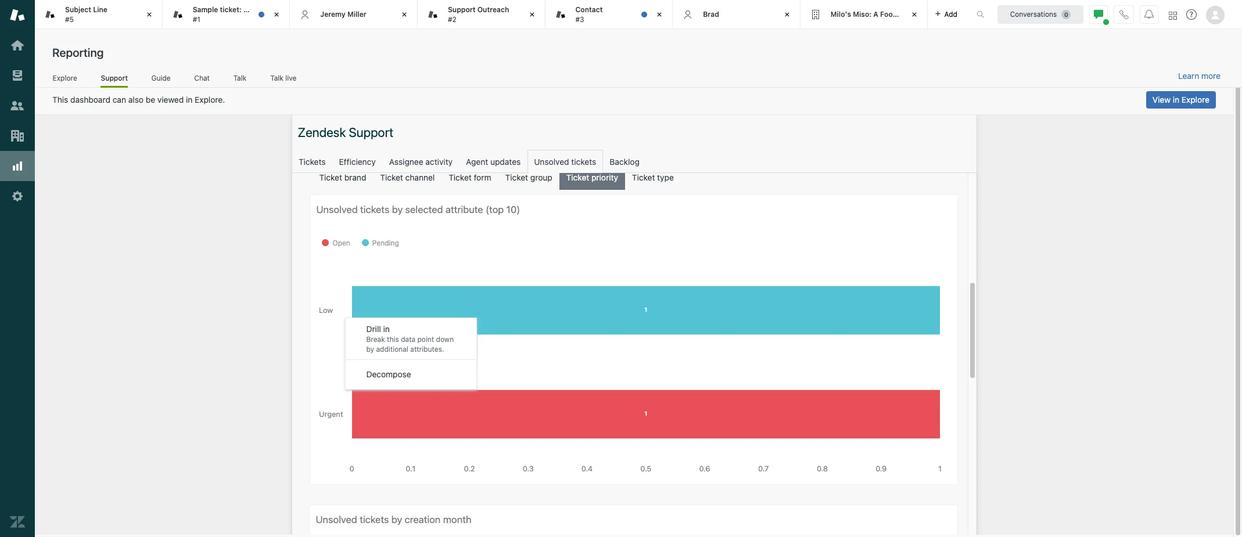 Task type: describe. For each thing, give the bounding box(es) containing it.
talk for talk live
[[270, 74, 284, 82]]

close image for the jeremy miller "tab"
[[399, 9, 410, 20]]

view
[[1153, 95, 1171, 105]]

close image inside brad tab
[[782, 9, 793, 20]]

explore link
[[52, 74, 78, 86]]

3 close image from the left
[[654, 9, 666, 20]]

conversations button
[[998, 5, 1084, 24]]

outreach
[[478, 5, 509, 14]]

0 vertical spatial explore
[[53, 74, 77, 82]]

customers image
[[10, 98, 25, 113]]

admin image
[[10, 189, 25, 204]]

guide link
[[151, 74, 171, 86]]

close image for tab containing support outreach
[[526, 9, 538, 20]]

explore inside button
[[1182, 95, 1210, 105]]

contact
[[576, 5, 603, 14]]

viewed
[[157, 95, 184, 105]]

add
[[945, 10, 958, 18]]

jeremy
[[320, 10, 346, 18]]

talk link
[[233, 74, 247, 86]]

views image
[[10, 68, 25, 83]]

milo's
[[831, 10, 852, 18]]

button displays agent's chat status as online. image
[[1095, 10, 1104, 19]]

brad tab
[[673, 0, 801, 29]]

subject
[[65, 5, 91, 14]]

support for support outreach #2
[[448, 5, 476, 14]]

1 close image from the left
[[143, 9, 155, 20]]

get help image
[[1187, 9, 1197, 20]]

ticket
[[276, 5, 295, 14]]

subsidiary
[[910, 10, 946, 18]]

brad
[[703, 10, 720, 18]]

support outreach #2
[[448, 5, 509, 24]]

subject line #5
[[65, 5, 107, 24]]

#5
[[65, 15, 74, 24]]

in inside button
[[1173, 95, 1180, 105]]

2 close image from the left
[[271, 9, 283, 20]]

learn more
[[1179, 71, 1221, 81]]

support for support
[[101, 74, 128, 82]]

#1
[[193, 15, 200, 24]]

learn
[[1179, 71, 1200, 81]]

contact #3
[[576, 5, 603, 24]]

tab containing support outreach
[[418, 0, 546, 29]]

this
[[52, 95, 68, 105]]

chat
[[194, 74, 210, 82]]

line
[[93, 5, 107, 14]]

main element
[[0, 0, 35, 538]]

miso:
[[853, 10, 872, 18]]

meet
[[244, 5, 261, 14]]

talk live link
[[270, 74, 297, 86]]

jeremy miller
[[320, 10, 367, 18]]

chat link
[[194, 74, 210, 86]]

tab containing subject line
[[35, 0, 163, 29]]

sample
[[193, 5, 218, 14]]

be
[[146, 95, 155, 105]]



Task type: locate. For each thing, give the bounding box(es) containing it.
1 close image from the left
[[399, 9, 410, 20]]

1 talk from the left
[[233, 74, 247, 82]]

view in explore
[[1153, 95, 1210, 105]]

support
[[448, 5, 476, 14], [101, 74, 128, 82]]

#3
[[576, 15, 585, 24]]

miller
[[348, 10, 367, 18]]

#2
[[448, 15, 457, 24]]

conversations
[[1011, 10, 1058, 18]]

close image inside milo's miso: a foodlez subsidiary tab
[[909, 9, 921, 20]]

3 tab from the left
[[418, 0, 546, 29]]

1 horizontal spatial support
[[448, 5, 476, 14]]

reporting
[[52, 46, 104, 59]]

a
[[874, 10, 879, 18]]

ticket:
[[220, 5, 242, 14]]

0 horizontal spatial in
[[186, 95, 193, 105]]

close image left milo's
[[782, 9, 793, 20]]

sample ticket: meet the ticket #1
[[193, 5, 295, 24]]

reporting image
[[10, 159, 25, 174]]

live
[[286, 74, 297, 82]]

learn more link
[[1179, 71, 1221, 81]]

notifications image
[[1145, 10, 1154, 19]]

close image for milo's miso: a foodlez subsidiary tab
[[909, 9, 921, 20]]

tab containing sample ticket: meet the ticket
[[163, 0, 295, 29]]

0 horizontal spatial talk
[[233, 74, 247, 82]]

talk live
[[270, 74, 297, 82]]

support up can
[[101, 74, 128, 82]]

more
[[1202, 71, 1221, 81]]

1 horizontal spatial talk
[[270, 74, 284, 82]]

1 horizontal spatial close image
[[271, 9, 283, 20]]

1 in from the left
[[186, 95, 193, 105]]

1 vertical spatial support
[[101, 74, 128, 82]]

close image
[[399, 9, 410, 20], [526, 9, 538, 20], [654, 9, 666, 20], [909, 9, 921, 20]]

zendesk support image
[[10, 8, 25, 23]]

get started image
[[10, 38, 25, 53]]

can
[[113, 95, 126, 105]]

explore up this on the left of page
[[53, 74, 77, 82]]

foodlez
[[881, 10, 908, 18]]

in right viewed
[[186, 95, 193, 105]]

also
[[128, 95, 144, 105]]

explore
[[53, 74, 77, 82], [1182, 95, 1210, 105]]

close image right outreach
[[526, 9, 538, 20]]

support up #2
[[448, 5, 476, 14]]

in right "view" at the right
[[1173, 95, 1180, 105]]

1 horizontal spatial in
[[1173, 95, 1180, 105]]

tab
[[35, 0, 163, 29], [163, 0, 295, 29], [418, 0, 546, 29], [546, 0, 673, 29]]

1 vertical spatial explore
[[1182, 95, 1210, 105]]

add button
[[929, 0, 965, 28]]

2 close image from the left
[[526, 9, 538, 20]]

2 in from the left
[[1173, 95, 1180, 105]]

4 close image from the left
[[909, 9, 921, 20]]

close image right foodlez
[[909, 9, 921, 20]]

milo's miso: a foodlez subsidiary tab
[[801, 0, 946, 29]]

1 tab from the left
[[35, 0, 163, 29]]

tabs tab list
[[35, 0, 965, 29]]

0 horizontal spatial support
[[101, 74, 128, 82]]

close image
[[143, 9, 155, 20], [271, 9, 283, 20], [782, 9, 793, 20]]

talk right the chat
[[233, 74, 247, 82]]

3 close image from the left
[[782, 9, 793, 20]]

talk left live
[[270, 74, 284, 82]]

organizations image
[[10, 128, 25, 144]]

2 talk from the left
[[270, 74, 284, 82]]

tab containing contact
[[546, 0, 673, 29]]

2 tab from the left
[[163, 0, 295, 29]]

0 vertical spatial support
[[448, 5, 476, 14]]

close image inside the jeremy miller "tab"
[[399, 9, 410, 20]]

jeremy miller tab
[[290, 0, 418, 29]]

talk for talk
[[233, 74, 247, 82]]

dashboard
[[70, 95, 110, 105]]

close image left brad
[[654, 9, 666, 20]]

4 tab from the left
[[546, 0, 673, 29]]

guide
[[151, 74, 171, 82]]

milo's miso: a foodlez subsidiary
[[831, 10, 946, 18]]

0 horizontal spatial explore
[[53, 74, 77, 82]]

close image right miller
[[399, 9, 410, 20]]

this dashboard can also be viewed in explore.
[[52, 95, 225, 105]]

1 horizontal spatial explore
[[1182, 95, 1210, 105]]

the
[[263, 5, 274, 14]]

in
[[186, 95, 193, 105], [1173, 95, 1180, 105]]

close image left #1 at the left
[[143, 9, 155, 20]]

support inside support outreach #2
[[448, 5, 476, 14]]

support link
[[101, 74, 128, 88]]

zendesk image
[[10, 515, 25, 530]]

explore.
[[195, 95, 225, 105]]

talk
[[233, 74, 247, 82], [270, 74, 284, 82]]

2 horizontal spatial close image
[[782, 9, 793, 20]]

0 horizontal spatial close image
[[143, 9, 155, 20]]

explore down learn more link
[[1182, 95, 1210, 105]]

zendesk products image
[[1170, 11, 1178, 19]]

view in explore button
[[1147, 91, 1217, 109]]

close image right 'meet'
[[271, 9, 283, 20]]



Task type: vqa. For each thing, say whether or not it's contained in the screenshot.
Chat on the left top of page
yes



